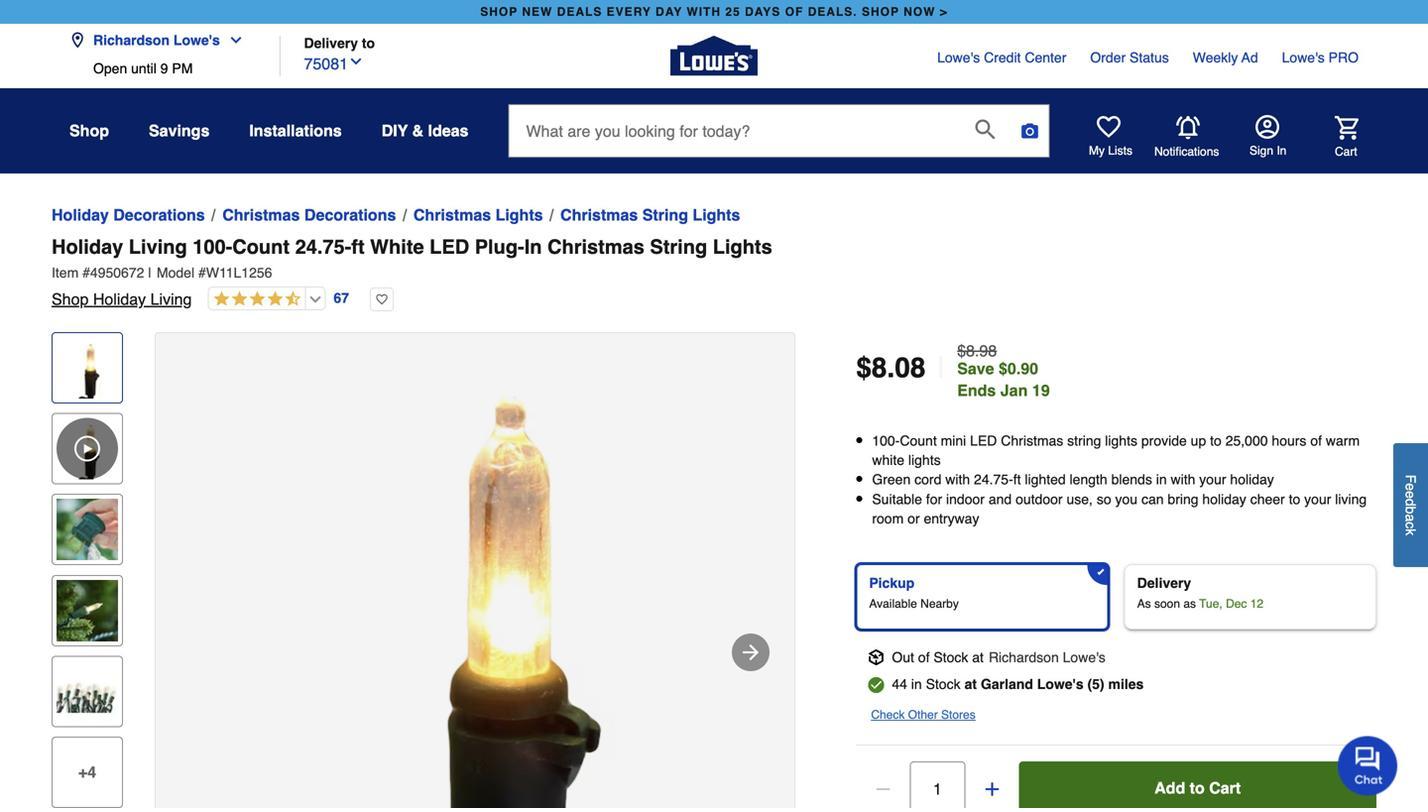 Task type: locate. For each thing, give the bounding box(es) containing it.
check
[[871, 708, 905, 722]]

1 vertical spatial lights
[[908, 452, 941, 468]]

holiday
[[1230, 472, 1274, 488], [1202, 491, 1246, 507]]

shop down open
[[69, 121, 109, 140]]

0 horizontal spatial lights
[[908, 452, 941, 468]]

| right 08
[[938, 351, 945, 385]]

location image
[[69, 32, 85, 48]]

new
[[522, 5, 553, 19]]

shop down item
[[52, 290, 89, 308]]

christmas string lights link
[[560, 203, 740, 227]]

holiday right "bring"
[[1202, 491, 1246, 507]]

in down 'christmas lights' link
[[524, 236, 542, 258]]

provide
[[1141, 433, 1187, 449]]

0 horizontal spatial ft
[[351, 236, 365, 258]]

to right "add"
[[1190, 779, 1205, 797]]

shop for shop
[[69, 121, 109, 140]]

# right model on the top left of page
[[198, 265, 206, 281]]

1 vertical spatial in
[[911, 676, 922, 692]]

outdoor
[[1016, 491, 1063, 507]]

None search field
[[508, 104, 1050, 174]]

holiday living  #w11l1256 image
[[156, 333, 794, 808]]

lights
[[1105, 433, 1137, 449], [908, 452, 941, 468]]

bring
[[1168, 491, 1199, 507]]

item
[[52, 265, 79, 281]]

christmas decorations link
[[222, 203, 396, 227]]

shop
[[480, 5, 518, 19], [862, 5, 899, 19]]

christmas
[[222, 206, 300, 224], [413, 206, 491, 224], [560, 206, 638, 224], [547, 236, 644, 258], [1001, 433, 1063, 449]]

my lists
[[1089, 144, 1133, 158]]

chevron down image
[[348, 54, 364, 69]]

richardson lowe's button
[[69, 20, 252, 60]]

0 vertical spatial of
[[1310, 433, 1322, 449]]

lowe's left 'credit'
[[937, 50, 980, 65]]

count left the mini in the right of the page
[[900, 433, 937, 449]]

0 horizontal spatial count
[[232, 236, 290, 258]]

0 horizontal spatial shop
[[480, 5, 518, 19]]

1 horizontal spatial in
[[1156, 472, 1167, 488]]

string up item number 4 9 5 0 6 7 2 and model number w 1 1 l 1 2 5 6 element
[[642, 206, 688, 224]]

richardson
[[93, 32, 170, 48], [989, 650, 1059, 665]]

save
[[957, 360, 994, 378]]

5
[[1092, 676, 1100, 692]]

0 vertical spatial |
[[148, 265, 152, 281]]

1 horizontal spatial 24.75-
[[974, 472, 1013, 488]]

0 vertical spatial richardson
[[93, 32, 170, 48]]

25,000
[[1225, 433, 1268, 449]]

0 horizontal spatial #
[[82, 265, 90, 281]]

ft inside holiday living 100-count 24.75-ft white led plug-in christmas string lights item # 4950672 | model # w11l1256
[[351, 236, 365, 258]]

# right item
[[82, 265, 90, 281]]

d
[[1403, 498, 1419, 506]]

in inside holiday living 100-count 24.75-ft white led plug-in christmas string lights item # 4950672 | model # w11l1256
[[524, 236, 542, 258]]

ft left lighted
[[1013, 472, 1021, 488]]

0 horizontal spatial delivery
[[304, 35, 358, 51]]

holiday living  #w11l1256 - thumbnail3 image
[[57, 580, 118, 641]]

lights up cord
[[908, 452, 941, 468]]

center
[[1025, 50, 1066, 65]]

0 vertical spatial lights
[[1105, 433, 1137, 449]]

nearby
[[920, 597, 959, 611]]

0 vertical spatial led
[[430, 236, 469, 258]]

holiday
[[52, 206, 109, 224], [52, 236, 123, 258], [93, 290, 146, 308]]

1 vertical spatial holiday
[[1202, 491, 1246, 507]]

0 horizontal spatial your
[[1199, 472, 1226, 488]]

christmas for christmas lights
[[413, 206, 491, 224]]

0 vertical spatial at
[[972, 650, 984, 665]]

12
[[1250, 597, 1264, 611]]

lowe's credit center
[[937, 50, 1066, 65]]

christmas lights link
[[413, 203, 543, 227]]

1 vertical spatial at
[[965, 676, 977, 692]]

cart down lowe's home improvement cart image
[[1335, 145, 1357, 158]]

can
[[1141, 491, 1164, 507]]

string
[[642, 206, 688, 224], [650, 236, 707, 258]]

| left model on the top left of page
[[148, 265, 152, 281]]

delivery for to
[[304, 35, 358, 51]]

at up garland
[[972, 650, 984, 665]]

lights inside holiday living 100-count 24.75-ft white led plug-in christmas string lights item # 4950672 | model # w11l1256
[[713, 236, 772, 258]]

cart right "add"
[[1209, 779, 1241, 797]]

1 vertical spatial delivery
[[1137, 575, 1191, 591]]

0 horizontal spatial decorations
[[113, 206, 205, 224]]

decorations
[[113, 206, 205, 224], [304, 206, 396, 224]]

#
[[82, 265, 90, 281], [198, 265, 206, 281]]

search image
[[975, 119, 995, 139]]

sign in button
[[1250, 115, 1287, 159]]

with up indoor
[[945, 472, 970, 488]]

shop left now
[[862, 5, 899, 19]]

1 vertical spatial cart
[[1209, 779, 1241, 797]]

in
[[1277, 144, 1287, 158], [524, 236, 542, 258]]

0 vertical spatial 100-
[[193, 236, 232, 258]]

lowe's home improvement lists image
[[1097, 115, 1121, 139]]

order status
[[1090, 50, 1169, 65]]

living inside holiday living 100-count 24.75-ft white led plug-in christmas string lights item # 4950672 | model # w11l1256
[[129, 236, 187, 258]]

100- up white
[[872, 433, 900, 449]]

lights right string
[[1105, 433, 1137, 449]]

add to cart button
[[1019, 762, 1377, 808]]

heart outline image
[[370, 288, 394, 311]]

led
[[430, 236, 469, 258], [970, 433, 997, 449]]

string down christmas string lights link at the top
[[650, 236, 707, 258]]

1 vertical spatial |
[[938, 351, 945, 385]]

e
[[1403, 483, 1419, 491], [1403, 491, 1419, 498]]

100- up the w11l1256
[[193, 236, 232, 258]]

lights
[[495, 206, 543, 224], [693, 206, 740, 224], [713, 236, 772, 258]]

24.75- up and
[[974, 472, 1013, 488]]

stock up the stores in the right of the page
[[926, 676, 961, 692]]

1 horizontal spatial delivery
[[1137, 575, 1191, 591]]

holiday for decorations
[[52, 206, 109, 224]]

0 horizontal spatial 24.75-
[[295, 236, 351, 258]]

at up the stores in the right of the page
[[965, 676, 977, 692]]

24.75- down the christmas decorations link
[[295, 236, 351, 258]]

living down model on the top left of page
[[150, 290, 192, 308]]

living
[[129, 236, 187, 258], [150, 290, 192, 308]]

delivery inside delivery as soon as tue, dec 12
[[1137, 575, 1191, 591]]

of inside 100-count mini led christmas string lights provide up to 25,000 hours of warm white lights green cord with 24.75-ft lighted length blends in with your holiday suitable for indoor and outdoor use, so you can bring holiday cheer to your living room or entryway
[[1310, 433, 1322, 449]]

0 horizontal spatial 100-
[[193, 236, 232, 258]]

of left warm
[[1310, 433, 1322, 449]]

2 e from the top
[[1403, 491, 1419, 498]]

0 vertical spatial ft
[[351, 236, 365, 258]]

with up "bring"
[[1171, 472, 1195, 488]]

of right out at bottom
[[918, 650, 930, 665]]

miles
[[1108, 676, 1144, 692]]

delivery
[[304, 35, 358, 51], [1137, 575, 1191, 591]]

1 horizontal spatial in
[[1277, 144, 1287, 158]]

0 vertical spatial 24.75-
[[295, 236, 351, 258]]

0 vertical spatial living
[[129, 236, 187, 258]]

sign
[[1250, 144, 1273, 158]]

1 vertical spatial holiday
[[52, 236, 123, 258]]

as
[[1137, 597, 1151, 611]]

0 vertical spatial your
[[1199, 472, 1226, 488]]

100- inside 100-count mini led christmas string lights provide up to 25,000 hours of warm white lights green cord with 24.75-ft lighted length blends in with your holiday suitable for indoor and outdoor use, so you can bring holiday cheer to your living room or entryway
[[872, 433, 900, 449]]

2 vertical spatial holiday
[[93, 290, 146, 308]]

stock right out at bottom
[[934, 650, 968, 665]]

a
[[1403, 514, 1419, 522]]

led right the mini in the right of the page
[[970, 433, 997, 449]]

0 horizontal spatial |
[[148, 265, 152, 281]]

1 vertical spatial ft
[[1013, 472, 1021, 488]]

1 vertical spatial richardson
[[989, 650, 1059, 665]]

1 vertical spatial stock
[[926, 676, 961, 692]]

item number 4 9 5 0 6 7 2 and model number w 1 1 l 1 2 5 6 element
[[52, 263, 1377, 283]]

living up model on the top left of page
[[129, 236, 187, 258]]

richardson up 44 in stock at garland lowe's ( 5 ) miles
[[989, 650, 1059, 665]]

0 horizontal spatial led
[[430, 236, 469, 258]]

to
[[362, 35, 375, 51], [1210, 433, 1222, 449], [1289, 491, 1300, 507], [1190, 779, 1205, 797]]

count up the w11l1256
[[232, 236, 290, 258]]

savings
[[149, 121, 210, 140]]

1 vertical spatial string
[[650, 236, 707, 258]]

installations
[[249, 121, 342, 140]]

k
[[1403, 529, 1419, 536]]

camera image
[[1020, 121, 1040, 141]]

100- inside holiday living 100-count 24.75-ft white led plug-in christmas string lights item # 4950672 | model # w11l1256
[[193, 236, 232, 258]]

100-
[[193, 236, 232, 258], [872, 433, 900, 449]]

decorations up white
[[304, 206, 396, 224]]

option group
[[848, 556, 1384, 638]]

1 vertical spatial led
[[970, 433, 997, 449]]

1 horizontal spatial 100-
[[872, 433, 900, 449]]

ft
[[351, 236, 365, 258], [1013, 472, 1021, 488]]

1 horizontal spatial #
[[198, 265, 206, 281]]

1 vertical spatial 100-
[[872, 433, 900, 449]]

until
[[131, 60, 157, 76]]

notifications
[[1154, 145, 1219, 158]]

1 with from the left
[[945, 472, 970, 488]]

diy
[[382, 121, 408, 140]]

2 # from the left
[[198, 265, 206, 281]]

holiday inside holiday living 100-count 24.75-ft white led plug-in christmas string lights item # 4950672 | model # w11l1256
[[52, 236, 123, 258]]

&
[[412, 121, 424, 140]]

days
[[745, 5, 781, 19]]

at for richardson lowe's
[[972, 650, 984, 665]]

lowe's left the pro
[[1282, 50, 1325, 65]]

|
[[148, 265, 152, 281], [938, 351, 945, 385]]

1 vertical spatial living
[[150, 290, 192, 308]]

0 vertical spatial count
[[232, 236, 290, 258]]

to up chevron down image
[[362, 35, 375, 51]]

0 vertical spatial shop
[[69, 121, 109, 140]]

holiday living  #w11l1256 - thumbnail4 image
[[57, 661, 118, 722]]

1 vertical spatial in
[[524, 236, 542, 258]]

for
[[926, 491, 942, 507]]

24.75- inside 100-count mini led christmas string lights provide up to 25,000 hours of warm white lights green cord with 24.75-ft lighted length blends in with your holiday suitable for indoor and outdoor use, so you can bring holiday cheer to your living room or entryway
[[974, 472, 1013, 488]]

holiday up cheer on the right bottom
[[1230, 472, 1274, 488]]

plug-
[[475, 236, 524, 258]]

led down 'christmas lights' link
[[430, 236, 469, 258]]

arrow right image
[[739, 641, 763, 664]]

option group containing pickup
[[848, 556, 1384, 638]]

b
[[1403, 506, 1419, 514]]

0 vertical spatial delivery
[[304, 35, 358, 51]]

shop new deals every day with 25 days of deals. shop now > link
[[476, 0, 952, 24]]

lowe's up pm
[[173, 32, 220, 48]]

check other stores
[[871, 708, 976, 722]]

1 decorations from the left
[[113, 206, 205, 224]]

0 vertical spatial in
[[1277, 144, 1287, 158]]

minus image
[[873, 779, 893, 799]]

)
[[1100, 676, 1104, 692]]

0 vertical spatial cart
[[1335, 145, 1357, 158]]

0 vertical spatial stock
[[934, 650, 968, 665]]

25
[[725, 5, 741, 19]]

1 horizontal spatial decorations
[[304, 206, 396, 224]]

so
[[1097, 491, 1111, 507]]

stock
[[934, 650, 968, 665], [926, 676, 961, 692]]

chevron down image
[[220, 32, 244, 48]]

1 horizontal spatial ft
[[1013, 472, 1021, 488]]

weekly ad
[[1193, 50, 1258, 65]]

0 vertical spatial holiday
[[1230, 472, 1274, 488]]

1 horizontal spatial count
[[900, 433, 937, 449]]

count inside 100-count mini led christmas string lights provide up to 25,000 hours of warm white lights green cord with 24.75-ft lighted length blends in with your holiday suitable for indoor and outdoor use, so you can bring holiday cheer to your living room or entryway
[[900, 433, 937, 449]]

richardson up the open until 9 pm at the left top of page
[[93, 32, 170, 48]]

stock for of
[[934, 650, 968, 665]]

delivery up soon
[[1137, 575, 1191, 591]]

0 horizontal spatial richardson
[[93, 32, 170, 48]]

in right sign
[[1277, 144, 1287, 158]]

e up d
[[1403, 483, 1419, 491]]

1 horizontal spatial of
[[1310, 433, 1322, 449]]

0 horizontal spatial in
[[524, 236, 542, 258]]

delivery up 75081
[[304, 35, 358, 51]]

24.75-
[[295, 236, 351, 258], [974, 472, 1013, 488]]

1 vertical spatial count
[[900, 433, 937, 449]]

your down up
[[1199, 472, 1226, 488]]

1 horizontal spatial shop
[[862, 5, 899, 19]]

100-count mini led christmas string lights provide up to 25,000 hours of warm white lights green cord with 24.75-ft lighted length blends in with your holiday suitable for indoor and outdoor use, so you can bring holiday cheer to your living room or entryway
[[872, 433, 1367, 526]]

your left living at the right bottom of the page
[[1304, 491, 1331, 507]]

1 horizontal spatial led
[[970, 433, 997, 449]]

1 horizontal spatial your
[[1304, 491, 1331, 507]]

deals.
[[808, 5, 857, 19]]

0 horizontal spatial in
[[911, 676, 922, 692]]

0 vertical spatial holiday
[[52, 206, 109, 224]]

1 vertical spatial shop
[[52, 290, 89, 308]]

08
[[895, 352, 926, 384]]

in up can
[[1156, 472, 1167, 488]]

e up b at the bottom of page
[[1403, 491, 1419, 498]]

0 vertical spatial in
[[1156, 472, 1167, 488]]

1 vertical spatial 24.75-
[[974, 472, 1013, 488]]

1 # from the left
[[82, 265, 90, 281]]

plus image
[[982, 779, 1002, 799]]

0 vertical spatial string
[[642, 206, 688, 224]]

8
[[872, 352, 887, 384]]

1 e from the top
[[1403, 483, 1419, 491]]

christmas lights
[[413, 206, 543, 224]]

credit
[[984, 50, 1021, 65]]

shop left new
[[480, 5, 518, 19]]

in right 44
[[911, 676, 922, 692]]

decorations up model on the top left of page
[[113, 206, 205, 224]]

ft left white
[[351, 236, 365, 258]]

soon
[[1154, 597, 1180, 611]]

1 vertical spatial of
[[918, 650, 930, 665]]

24.75- inside holiday living 100-count 24.75-ft white led plug-in christmas string lights item # 4950672 | model # w11l1256
[[295, 236, 351, 258]]

other
[[908, 708, 938, 722]]

stock for in
[[926, 676, 961, 692]]

1 vertical spatial your
[[1304, 491, 1331, 507]]

1 horizontal spatial with
[[1171, 472, 1195, 488]]

4950672
[[90, 265, 144, 281]]

0 horizontal spatial with
[[945, 472, 970, 488]]

2 decorations from the left
[[304, 206, 396, 224]]



Task type: describe. For each thing, give the bounding box(es) containing it.
at for at
[[965, 676, 977, 692]]

suitable
[[872, 491, 922, 507]]

75081 button
[[304, 50, 364, 76]]

holiday living  #w11l1256 - thumbnail2 image
[[57, 499, 118, 561]]

chat invite button image
[[1338, 735, 1398, 796]]

out
[[892, 650, 914, 665]]

67
[[334, 290, 349, 306]]

out of stock at richardson lowe's
[[892, 650, 1106, 665]]

pm
[[172, 60, 193, 76]]

delivery for as
[[1137, 575, 1191, 591]]

christmas inside holiday living 100-count 24.75-ft white led plug-in christmas string lights item # 4950672 | model # w11l1256
[[547, 236, 644, 258]]

delivery as soon as tue, dec 12
[[1137, 575, 1264, 611]]

lowe's left (
[[1037, 676, 1084, 692]]

holiday decorations link
[[52, 203, 205, 227]]

now
[[904, 5, 936, 19]]

shop holiday living
[[52, 290, 192, 308]]

1 horizontal spatial |
[[938, 351, 945, 385]]

f e e d b a c k
[[1403, 475, 1419, 536]]

2 with from the left
[[1171, 472, 1195, 488]]

lowe's home improvement cart image
[[1335, 116, 1359, 140]]

christmas decorations
[[222, 206, 396, 224]]

| inside holiday living 100-count 24.75-ft white led plug-in christmas string lights item # 4950672 | model # w11l1256
[[148, 265, 152, 281]]

christmas inside 100-count mini led christmas string lights provide up to 25,000 hours of warm white lights green cord with 24.75-ft lighted length blends in with your holiday suitable for indoor and outdoor use, so you can bring holiday cheer to your living room or entryway
[[1001, 433, 1063, 449]]

blends
[[1111, 472, 1152, 488]]

1 shop from the left
[[480, 5, 518, 19]]

my lists link
[[1089, 115, 1133, 159]]

$8.98
[[957, 342, 997, 360]]

my
[[1089, 144, 1105, 158]]

or
[[908, 511, 920, 526]]

led inside 100-count mini led christmas string lights provide up to 25,000 hours of warm white lights green cord with 24.75-ft lighted length blends in with your holiday suitable for indoor and outdoor use, so you can bring holiday cheer to your living room or entryway
[[970, 433, 997, 449]]

(
[[1087, 676, 1092, 692]]

garland
[[981, 676, 1033, 692]]

Stepper number input field with increment and decrement buttons number field
[[910, 762, 965, 808]]

shop new deals every day with 25 days of deals. shop now >
[[480, 5, 948, 19]]

lighted
[[1025, 472, 1066, 488]]

of
[[785, 5, 804, 19]]

and
[[989, 491, 1012, 507]]

+4
[[78, 763, 96, 781]]

delivery to
[[304, 35, 375, 51]]

lowe's pro
[[1282, 50, 1359, 65]]

0 horizontal spatial of
[[918, 650, 930, 665]]

75081
[[304, 55, 348, 73]]

lowe's up (
[[1063, 650, 1106, 665]]

w11l1256
[[206, 265, 272, 281]]

christmas for christmas decorations
[[222, 206, 300, 224]]

every
[[607, 5, 651, 19]]

$0.90
[[999, 360, 1038, 378]]

f e e d b a c k button
[[1393, 443, 1428, 567]]

1 horizontal spatial cart
[[1335, 145, 1357, 158]]

weekly ad link
[[1193, 48, 1258, 67]]

count inside holiday living 100-count 24.75-ft white led plug-in christmas string lights item # 4950672 | model # w11l1256
[[232, 236, 290, 258]]

ends
[[957, 381, 996, 400]]

44 in stock at garland lowe's ( 5 ) miles
[[892, 676, 1144, 692]]

4.5 stars image
[[209, 291, 301, 309]]

1 horizontal spatial richardson
[[989, 650, 1059, 665]]

pickup image
[[868, 650, 884, 665]]

in inside sign in button
[[1277, 144, 1287, 158]]

.
[[887, 352, 895, 384]]

decorations for holiday decorations
[[113, 206, 205, 224]]

44
[[892, 676, 907, 692]]

>
[[940, 5, 948, 19]]

hours
[[1272, 433, 1307, 449]]

2 shop from the left
[[862, 5, 899, 19]]

available
[[869, 597, 917, 611]]

ft inside 100-count mini led christmas string lights provide up to 25,000 hours of warm white lights green cord with 24.75-ft lighted length blends in with your holiday suitable for indoor and outdoor use, so you can bring holiday cheer to your living room or entryway
[[1013, 472, 1021, 488]]

add to cart
[[1154, 779, 1241, 797]]

holiday living 100-count 24.75-ft white led plug-in christmas string lights item # 4950672 | model # w11l1256
[[52, 236, 772, 281]]

+4 button
[[52, 737, 123, 808]]

richardson inside button
[[93, 32, 170, 48]]

stores
[[941, 708, 976, 722]]

string inside holiday living 100-count 24.75-ft white led plug-in christmas string lights item # 4950672 | model # w11l1256
[[650, 236, 707, 258]]

as
[[1183, 597, 1196, 611]]

installations button
[[249, 113, 342, 149]]

weekly
[[1193, 50, 1238, 65]]

christmas string lights
[[560, 206, 740, 224]]

cheer
[[1250, 491, 1285, 507]]

indoor
[[946, 491, 985, 507]]

diy & ideas button
[[382, 113, 469, 149]]

pro
[[1329, 50, 1359, 65]]

shop for shop holiday living
[[52, 290, 89, 308]]

entryway
[[924, 511, 979, 526]]

check circle filled image
[[868, 677, 884, 693]]

lowe's inside button
[[173, 32, 220, 48]]

cart button
[[1307, 116, 1359, 159]]

white
[[370, 236, 424, 258]]

holiday for living
[[52, 236, 123, 258]]

savings button
[[149, 113, 210, 149]]

lists
[[1108, 144, 1133, 158]]

lowe's home improvement notification center image
[[1176, 116, 1200, 140]]

shop button
[[69, 113, 109, 149]]

open
[[93, 60, 127, 76]]

to right cheer on the right bottom
[[1289, 491, 1300, 507]]

christmas for christmas string lights
[[560, 206, 638, 224]]

day
[[656, 5, 682, 19]]

jan
[[1000, 381, 1028, 400]]

check other stores button
[[871, 705, 976, 725]]

up
[[1191, 433, 1206, 449]]

model
[[157, 265, 194, 281]]

0 horizontal spatial cart
[[1209, 779, 1241, 797]]

length
[[1070, 472, 1107, 488]]

string
[[1067, 433, 1101, 449]]

lowe's home improvement account image
[[1256, 115, 1279, 139]]

lowe's home improvement logo image
[[670, 12, 758, 100]]

lowe's pro link
[[1282, 48, 1359, 67]]

in inside 100-count mini led christmas string lights provide up to 25,000 hours of warm white lights green cord with 24.75-ft lighted length blends in with your holiday suitable for indoor and outdoor use, so you can bring holiday cheer to your living room or entryway
[[1156, 472, 1167, 488]]

white
[[872, 452, 904, 468]]

dec
[[1226, 597, 1247, 611]]

Search Query text field
[[509, 105, 959, 157]]

warm
[[1326, 433, 1360, 449]]

lowe's credit center link
[[937, 48, 1066, 67]]

decorations for christmas decorations
[[304, 206, 396, 224]]

$
[[856, 352, 872, 384]]

9
[[160, 60, 168, 76]]

holiday living  #w11l1256 - thumbnail image
[[57, 337, 118, 399]]

to right up
[[1210, 433, 1222, 449]]

1 horizontal spatial lights
[[1105, 433, 1137, 449]]

to inside button
[[1190, 779, 1205, 797]]

order status link
[[1090, 48, 1169, 67]]

ad
[[1242, 50, 1258, 65]]

led inside holiday living 100-count 24.75-ft white led plug-in christmas string lights item # 4950672 | model # w11l1256
[[430, 236, 469, 258]]



Task type: vqa. For each thing, say whether or not it's contained in the screenshot.
Fire
no



